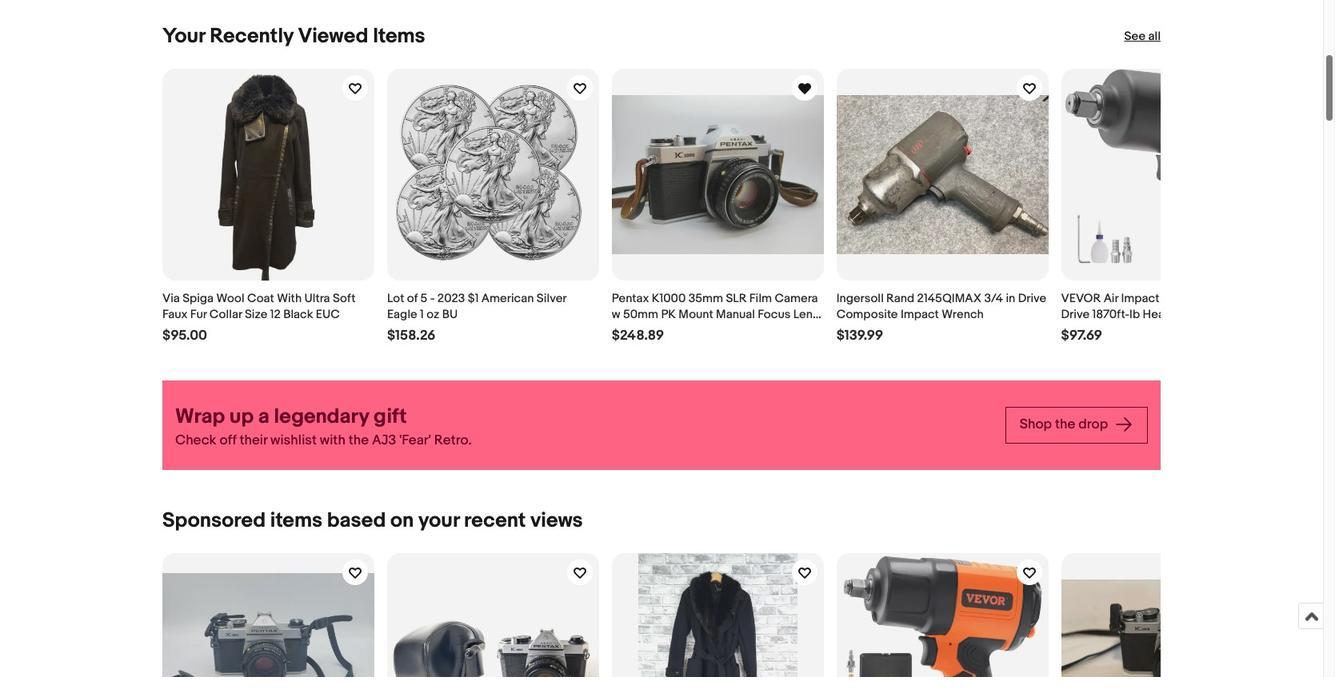 Task type: describe. For each thing, give the bounding box(es) containing it.
wrench inside ingersoll rand 2145qimax 3/4 in drive composite impact wrench $139.99
[[942, 307, 984, 322]]

vevor
[[1061, 291, 1101, 306]]

pk
[[661, 307, 676, 322]]

air
[[1104, 291, 1119, 306]]

wrap up a legendary gift link
[[175, 404, 993, 431]]

torque
[[1208, 307, 1245, 322]]

with
[[277, 291, 302, 306]]

1870ft-
[[1092, 307, 1130, 322]]

$97.69
[[1061, 328, 1103, 344]]

all
[[1148, 29, 1161, 44]]

$95.00
[[162, 328, 207, 344]]

film
[[749, 291, 772, 306]]

aj3
[[372, 433, 396, 449]]

2023
[[437, 291, 465, 306]]

with
[[320, 433, 345, 449]]

see all
[[1124, 29, 1161, 44]]

2145qimax
[[917, 291, 982, 306]]

items
[[270, 509, 322, 534]]

drive inside vevor air impact wrench 3/4" square drive 1870ft-lb heavy duty torque 90- 120psi
[[1061, 307, 1090, 322]]

euc
[[316, 307, 340, 322]]

recently
[[210, 24, 293, 49]]

legendary
[[274, 405, 369, 430]]

lens
[[793, 307, 819, 322]]

black
[[283, 307, 313, 322]]

camera
[[775, 291, 818, 306]]

views
[[530, 509, 583, 534]]

$158.26
[[387, 328, 436, 344]]

eagle
[[387, 307, 417, 322]]

collar
[[209, 307, 242, 322]]

lot of 5 - 2023 $1 american silver eagle 1 oz bu $158.26
[[387, 291, 566, 344]]

sponsored
[[162, 509, 266, 534]]

square
[[1233, 291, 1272, 306]]

lot
[[387, 291, 404, 306]]

$248.89 text field
[[612, 328, 664, 345]]

composite
[[837, 307, 898, 322]]

k1000
[[652, 291, 686, 306]]

the inside wrap up a legendary gift check off their wishlist with the aj3 'fear' retro.
[[349, 433, 369, 449]]

$248.89
[[612, 328, 664, 344]]

their
[[240, 433, 267, 449]]

size
[[245, 307, 267, 322]]

vevor air impact wrench 3/4" square drive 1870ft-lb heavy duty torque 90- 120psi
[[1061, 291, 1272, 338]]

35mm
[[689, 291, 723, 306]]

ultra
[[304, 291, 330, 306]]

items
[[373, 24, 425, 49]]

$95.00 text field
[[162, 328, 207, 345]]

mount
[[679, 307, 713, 322]]

spiga
[[183, 291, 214, 306]]

12
[[270, 307, 281, 322]]

focus
[[758, 307, 791, 322]]

90-
[[1248, 307, 1267, 322]]

120psi
[[1061, 323, 1097, 338]]

in
[[1006, 291, 1016, 306]]

see
[[1124, 29, 1146, 44]]

oz
[[427, 307, 440, 322]]

'fear'
[[399, 433, 431, 449]]

$1
[[468, 291, 479, 306]]

manual
[[716, 307, 755, 322]]

on
[[390, 509, 414, 534]]

fur
[[190, 307, 207, 322]]

3/4"
[[1207, 291, 1230, 306]]

duty
[[1180, 307, 1205, 322]]



Task type: locate. For each thing, give the bounding box(es) containing it.
soft
[[333, 291, 356, 306]]

works
[[656, 323, 699, 338]]

drive up 120psi
[[1061, 307, 1090, 322]]

via spiga wool coat with ultra soft faux fur collar size 12 black euc $95.00
[[162, 291, 356, 344]]

retro.
[[434, 433, 472, 449]]

1 horizontal spatial wrench
[[1162, 291, 1204, 306]]

1
[[420, 307, 424, 322]]

0 horizontal spatial impact
[[901, 307, 939, 322]]

impact inside ingersoll rand 2145qimax 3/4 in drive composite impact wrench $139.99
[[901, 307, 939, 322]]

1 horizontal spatial drive
[[1061, 307, 1090, 322]]

shop the drop
[[1020, 417, 1111, 433]]

1 vertical spatial wrench
[[942, 307, 984, 322]]

wishlist
[[271, 433, 317, 449]]

pentax
[[612, 291, 649, 306]]

wool
[[216, 291, 244, 306]]

1 vertical spatial drive
[[1061, 307, 1090, 322]]

a
[[258, 405, 270, 430]]

viewed
[[298, 24, 368, 49]]

bu
[[442, 307, 458, 322]]

0 horizontal spatial drive
[[1018, 291, 1047, 306]]

0 horizontal spatial the
[[349, 433, 369, 449]]

1 horizontal spatial impact
[[1121, 291, 1160, 306]]

gift
[[374, 405, 407, 430]]

0 horizontal spatial wrench
[[942, 307, 984, 322]]

impact up lb
[[1121, 291, 1160, 306]]

ingersoll rand 2145qimax 3/4 in drive composite impact wrench $139.99
[[837, 291, 1047, 344]]

check
[[175, 433, 216, 449]]

$139.99 text field
[[837, 328, 883, 345]]

1 horizontal spatial the
[[1055, 417, 1076, 433]]

the left drop
[[1055, 417, 1076, 433]]

pentax k1000 35mm slr film camera w 50mm pk mount manual focus lens tested works
[[612, 291, 819, 338]]

your recently viewed items
[[162, 24, 425, 49]]

drive inside ingersoll rand 2145qimax 3/4 in drive composite impact wrench $139.99
[[1018, 291, 1047, 306]]

see all link
[[1124, 29, 1161, 45]]

coat
[[247, 291, 274, 306]]

$97.69 text field
[[1061, 328, 1103, 345]]

via
[[162, 291, 180, 306]]

drive
[[1018, 291, 1047, 306], [1061, 307, 1090, 322]]

50mm
[[623, 307, 658, 322]]

shop
[[1020, 417, 1052, 433]]

w
[[612, 307, 620, 322]]

0 vertical spatial drive
[[1018, 291, 1047, 306]]

based
[[327, 509, 386, 534]]

1 vertical spatial impact
[[901, 307, 939, 322]]

impact down the rand
[[901, 307, 939, 322]]

your
[[418, 509, 459, 534]]

drive right in
[[1018, 291, 1047, 306]]

of
[[407, 291, 418, 306]]

$139.99
[[837, 328, 883, 344]]

your
[[162, 24, 205, 49]]

wrench down 2145qimax
[[942, 307, 984, 322]]

wrap
[[175, 405, 225, 430]]

heavy
[[1143, 307, 1177, 322]]

0 vertical spatial impact
[[1121, 291, 1160, 306]]

impact inside vevor air impact wrench 3/4" square drive 1870ft-lb heavy duty torque 90- 120psi
[[1121, 291, 1160, 306]]

0 vertical spatial wrench
[[1162, 291, 1204, 306]]

wrench up duty
[[1162, 291, 1204, 306]]

up
[[230, 405, 254, 430]]

wrap up a legendary gift check off their wishlist with the aj3 'fear' retro.
[[175, 405, 472, 449]]

wrench inside vevor air impact wrench 3/4" square drive 1870ft-lb heavy duty torque 90- 120psi
[[1162, 291, 1204, 306]]

sponsored items based on your recent views
[[162, 509, 583, 534]]

drop
[[1079, 417, 1108, 433]]

off
[[220, 433, 236, 449]]

wrench
[[1162, 291, 1204, 306], [942, 307, 984, 322]]

recent
[[464, 509, 526, 534]]

faux
[[162, 307, 188, 322]]

the
[[1055, 417, 1076, 433], [349, 433, 369, 449]]

tested
[[612, 323, 653, 338]]

silver
[[537, 291, 566, 306]]

impact
[[1121, 291, 1160, 306], [901, 307, 939, 322]]

your recently viewed items link
[[162, 24, 425, 49]]

lb
[[1130, 307, 1140, 322]]

-
[[430, 291, 435, 306]]

3/4
[[984, 291, 1003, 306]]

$158.26 text field
[[387, 328, 436, 345]]

ingersoll
[[837, 291, 884, 306]]

slr
[[726, 291, 747, 306]]

the left aj3
[[349, 433, 369, 449]]

shop the drop link
[[1006, 407, 1148, 444]]

american
[[481, 291, 534, 306]]

rand
[[887, 291, 915, 306]]

5
[[420, 291, 427, 306]]



Task type: vqa. For each thing, say whether or not it's contained in the screenshot.
Govee
no



